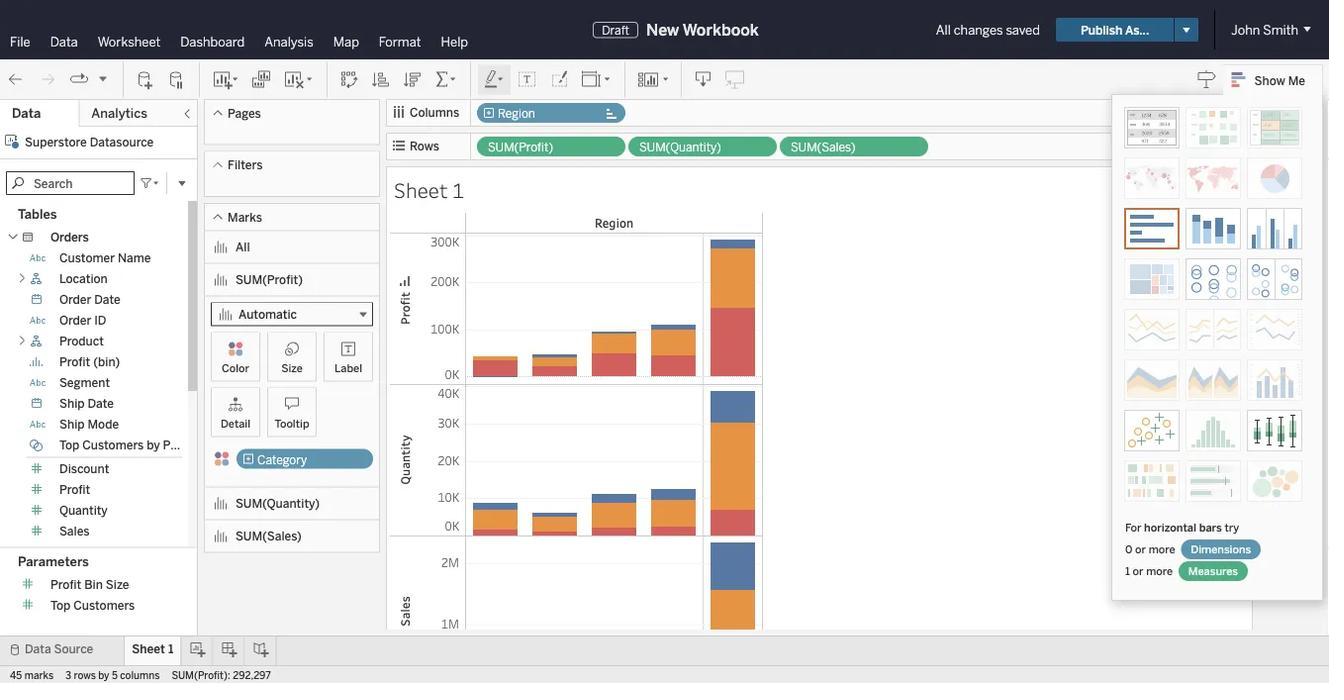 Task type: vqa. For each thing, say whether or not it's contained in the screenshot.
External Assets "LINK"
no



Task type: locate. For each thing, give the bounding box(es) containing it.
customers for top customers by profit
[[82, 438, 144, 452]]

2 vertical spatial 1
[[168, 642, 174, 656]]

1 vertical spatial order
[[59, 313, 91, 328]]

category down "tooltip"
[[257, 452, 307, 467]]

sum(quantity) down "tooltip"
[[236, 496, 320, 511]]

data
[[50, 34, 78, 50], [12, 105, 41, 121], [25, 642, 51, 656]]

datasource
[[90, 135, 154, 149]]

1 horizontal spatial sheet 1
[[394, 176, 464, 203]]

date up id
[[94, 293, 121, 307]]

0 vertical spatial data
[[50, 34, 78, 50]]

sheet down rows
[[394, 176, 448, 203]]

sum(profit)
[[488, 140, 554, 154], [236, 273, 303, 287]]

date for ship date
[[88, 397, 114, 411]]

sorted ascending by sum of profit within region image
[[371, 70, 391, 90]]

0 horizontal spatial 1
[[168, 642, 174, 656]]

format workbook image
[[550, 70, 569, 90]]

orders up the customer
[[50, 230, 89, 245]]

1 vertical spatial or
[[1133, 564, 1144, 578]]

1 down 0
[[1126, 564, 1131, 578]]

superstore datasource
[[25, 135, 154, 149]]

0 horizontal spatial size
[[106, 577, 129, 591]]

1 vertical spatial sum(quantity)
[[236, 496, 320, 511]]

0 vertical spatial by
[[147, 438, 160, 452]]

1 horizontal spatial sum(sales)
[[791, 140, 856, 154]]

sum(sales)
[[791, 140, 856, 154], [236, 529, 302, 543]]

ship date
[[59, 397, 114, 411]]

0 vertical spatial sum(quantity)
[[640, 140, 722, 154]]

0 horizontal spatial region
[[498, 106, 535, 121]]

profit bin size
[[50, 577, 129, 591]]

1 horizontal spatial region
[[595, 215, 634, 231]]

swap rows and columns image
[[340, 70, 359, 90]]

1 vertical spatial by
[[98, 669, 109, 681]]

1
[[452, 176, 464, 203], [1126, 564, 1131, 578], [168, 642, 174, 656]]

customer name
[[59, 251, 151, 265]]

saved
[[1006, 22, 1041, 38]]

1 horizontal spatial sum(quantity)
[[640, 140, 722, 154]]

0 vertical spatial orders
[[50, 230, 89, 245]]

data up redo image
[[50, 34, 78, 50]]

location
[[59, 272, 108, 286]]

furnitur
[[1285, 190, 1330, 206]]

1 vertical spatial sheet
[[132, 642, 165, 656]]

0 vertical spatial date
[[94, 293, 121, 307]]

tooltip
[[275, 417, 309, 430]]

profit for profit bin size
[[50, 577, 81, 591]]

orders
[[50, 230, 89, 245], [59, 545, 97, 559]]

workbook
[[683, 20, 759, 39]]

rows
[[410, 139, 440, 153]]

0 vertical spatial or
[[1136, 543, 1147, 556]]

file
[[10, 34, 30, 50]]

2 order from the top
[[59, 313, 91, 328]]

product
[[59, 334, 104, 349]]

0 horizontal spatial by
[[98, 669, 109, 681]]

region
[[498, 106, 535, 121], [595, 215, 634, 231]]

dimensions
[[1191, 543, 1252, 556]]

1 horizontal spatial 1
[[452, 176, 464, 203]]

ship
[[59, 397, 85, 411], [59, 417, 85, 432]]

or right 0
[[1136, 543, 1147, 556]]

1 vertical spatial 1
[[1126, 564, 1131, 578]]

profit for profit (bin)
[[59, 355, 90, 369]]

publish as... button
[[1056, 18, 1174, 42]]

1 vertical spatial category
[[257, 452, 307, 467]]

id
[[94, 313, 106, 328]]

pages
[[228, 106, 261, 120]]

0 horizontal spatial category
[[257, 452, 307, 467]]

3
[[65, 669, 71, 681]]

top up discount
[[59, 438, 80, 452]]

category up furnitur option
[[1263, 170, 1314, 187]]

source
[[54, 642, 93, 656]]

1 vertical spatial date
[[88, 397, 114, 411]]

0 vertical spatial sheet
[[394, 176, 448, 203]]

date up mode
[[88, 397, 114, 411]]

0 horizontal spatial sum(sales)
[[236, 529, 302, 543]]

sheet 1 down rows
[[394, 176, 464, 203]]

or down 0 or more
[[1133, 564, 1144, 578]]

replay animation image right redo image
[[69, 70, 89, 89]]

1 horizontal spatial all
[[936, 22, 951, 38]]

for
[[1126, 521, 1142, 534]]

order
[[59, 293, 91, 307], [59, 313, 91, 328]]

all left changes
[[936, 22, 951, 38]]

1 horizontal spatial sheet
[[394, 176, 448, 203]]

order id
[[59, 313, 106, 328]]

1 vertical spatial ship
[[59, 417, 85, 432]]

1 vertical spatial customers
[[73, 598, 135, 612]]

recommended image
[[1125, 208, 1180, 250]]

0 vertical spatial ship
[[59, 397, 85, 411]]

name
[[118, 251, 151, 265]]

color
[[222, 361, 250, 375]]

2 ship from the top
[[59, 417, 85, 432]]

parameters
[[18, 553, 89, 569]]

2 horizontal spatial 1
[[1126, 564, 1131, 578]]

0 vertical spatial order
[[59, 293, 91, 307]]

0 vertical spatial top
[[59, 438, 80, 452]]

order date
[[59, 293, 121, 307]]

all down marks
[[236, 240, 250, 254]]

sum(profit) down show mark labels icon
[[488, 140, 554, 154]]

fit image
[[581, 70, 613, 90]]

sum(profit) down marks
[[236, 273, 303, 287]]

1 vertical spatial region
[[595, 215, 634, 231]]

ship down ship date in the bottom left of the page
[[59, 417, 85, 432]]

customers down bin
[[73, 598, 135, 612]]

0 horizontal spatial all
[[236, 240, 250, 254]]

date
[[94, 293, 121, 307], [88, 397, 114, 411]]

sum(quantity)
[[640, 140, 722, 154], [236, 496, 320, 511]]

data guide image
[[1198, 69, 1217, 89]]

size right bin
[[106, 577, 129, 591]]

1 order from the top
[[59, 293, 91, 307]]

sheet up columns
[[132, 642, 165, 656]]

or
[[1136, 543, 1147, 556], [1133, 564, 1144, 578]]

top down profit bin size
[[50, 598, 71, 612]]

1 horizontal spatial sum(profit)
[[488, 140, 554, 154]]

replay animation image
[[69, 70, 89, 89], [97, 73, 109, 84]]

1 vertical spatial orders
[[59, 545, 97, 559]]

marks
[[24, 669, 54, 681]]

sheet 1 up columns
[[132, 642, 174, 656]]

customers
[[82, 438, 144, 452], [73, 598, 135, 612]]

data up the marks at the left bottom of the page
[[25, 642, 51, 656]]

show mark labels image
[[518, 70, 538, 90]]

1 ship from the top
[[59, 397, 85, 411]]

all
[[936, 22, 951, 38], [236, 240, 250, 254]]

publish as...
[[1081, 23, 1150, 37]]

all for all
[[236, 240, 250, 254]]

smith
[[1264, 22, 1299, 38]]

publish
[[1081, 23, 1123, 37]]

more for 0 or more
[[1149, 543, 1176, 556]]

replay animation image up analytics
[[97, 73, 109, 84]]

1 vertical spatial more
[[1147, 564, 1173, 578]]

1 vertical spatial sum(profit)
[[236, 273, 303, 287]]

top for top customers
[[50, 598, 71, 612]]

sheet
[[394, 176, 448, 203], [132, 642, 165, 656]]

sorted ascending by sum of profit within region image
[[398, 273, 413, 288]]

office su
[[1285, 210, 1330, 226]]

Search text field
[[6, 171, 135, 195]]

ship mode
[[59, 417, 119, 432]]

clear sheet image
[[283, 70, 315, 90]]

0 vertical spatial more
[[1149, 543, 1176, 556]]

more down the horizontal
[[1149, 543, 1176, 556]]

0 horizontal spatial sum(quantity)
[[236, 496, 320, 511]]

1 vertical spatial size
[[106, 577, 129, 591]]

orders down sales
[[59, 545, 97, 559]]

more
[[1149, 543, 1176, 556], [1147, 564, 1173, 578]]

help
[[441, 34, 468, 50]]

rows
[[74, 669, 96, 681]]

1 horizontal spatial category
[[1263, 170, 1314, 187]]

0 horizontal spatial sheet
[[132, 642, 165, 656]]

1 down "columns"
[[452, 176, 464, 203]]

john
[[1232, 22, 1261, 38]]

marks
[[228, 210, 262, 224]]

data down undo image
[[12, 105, 41, 121]]

or for 1
[[1133, 564, 1144, 578]]

order up order id
[[59, 293, 91, 307]]

more down 0 or more
[[1147, 564, 1173, 578]]

ship down segment
[[59, 397, 85, 411]]

to use edit in desktop, save the workbook outside of personal space image
[[726, 70, 746, 90]]

label
[[335, 361, 362, 375]]

order for order date
[[59, 293, 91, 307]]

analytics
[[91, 105, 147, 121]]

0 vertical spatial size
[[281, 361, 303, 375]]

superstore
[[25, 135, 87, 149]]

undo image
[[6, 70, 26, 90]]

new data source image
[[136, 70, 155, 90]]

by
[[147, 438, 160, 452], [98, 669, 109, 681]]

customers down mode
[[82, 438, 144, 452]]

0 vertical spatial all
[[936, 22, 951, 38]]

orders for orders (count)
[[59, 545, 97, 559]]

1 up the sum(profit):
[[168, 642, 174, 656]]

0 vertical spatial region
[[498, 106, 535, 121]]

1 horizontal spatial by
[[147, 438, 160, 452]]

size
[[281, 361, 303, 375], [106, 577, 129, 591]]

1 vertical spatial sheet 1
[[132, 642, 174, 656]]

1 vertical spatial top
[[50, 598, 71, 612]]

all for all changes saved
[[936, 22, 951, 38]]

office
[[1285, 210, 1319, 226]]

profit
[[59, 355, 90, 369], [163, 438, 194, 452], [59, 483, 90, 497], [50, 577, 81, 591]]

new workbook
[[647, 20, 759, 39]]

tables
[[18, 206, 57, 222]]

order up product on the left of page
[[59, 313, 91, 328]]

1 vertical spatial all
[[236, 240, 250, 254]]

size up "tooltip"
[[281, 361, 303, 375]]

sum(quantity) down "download" icon
[[640, 140, 722, 154]]

0 vertical spatial customers
[[82, 438, 144, 452]]



Task type: describe. For each thing, give the bounding box(es) containing it.
john smith
[[1232, 22, 1299, 38]]

map
[[333, 34, 359, 50]]

as...
[[1126, 23, 1150, 37]]

dashboard
[[180, 34, 245, 50]]

analysis
[[265, 34, 314, 50]]

collapse image
[[181, 108, 193, 120]]

mode
[[88, 417, 119, 432]]

top customers
[[50, 598, 135, 612]]

download image
[[694, 70, 714, 90]]

format
[[379, 34, 421, 50]]

columns
[[120, 669, 160, 681]]

measures
[[1189, 564, 1238, 578]]

totals image
[[435, 70, 458, 90]]

draft
[[602, 23, 630, 37]]

segment
[[59, 376, 110, 390]]

orders for orders
[[50, 230, 89, 245]]

data source
[[25, 642, 93, 656]]

0 or more
[[1126, 543, 1178, 556]]

new worksheet image
[[212, 70, 240, 90]]

customer
[[59, 251, 115, 265]]

quantity
[[59, 503, 108, 518]]

(bin)
[[93, 355, 120, 369]]

office su option
[[1263, 209, 1330, 229]]

0 vertical spatial 1
[[452, 176, 464, 203]]

show me
[[1255, 73, 1306, 87]]

1 vertical spatial data
[[12, 105, 41, 121]]

horizontal
[[1145, 521, 1197, 534]]

marks. press enter to open the view data window.. use arrow keys to navigate data visualization elements. image
[[465, 233, 763, 683]]

worksheet
[[98, 34, 161, 50]]

all changes saved
[[936, 22, 1041, 38]]

45 marks
[[10, 669, 54, 681]]

profit (bin)
[[59, 355, 120, 369]]

2 vertical spatial data
[[25, 642, 51, 656]]

by for 5
[[98, 669, 109, 681]]

show/hide cards image
[[638, 70, 669, 90]]

sales
[[59, 524, 90, 539]]

0 horizontal spatial replay animation image
[[69, 70, 89, 89]]

columns
[[410, 105, 460, 120]]

0 vertical spatial category
[[1263, 170, 1314, 187]]

pause auto updates image
[[167, 70, 187, 90]]

0 horizontal spatial sheet 1
[[132, 642, 174, 656]]

(count)
[[100, 545, 142, 559]]

0
[[1126, 543, 1133, 556]]

order for order id
[[59, 313, 91, 328]]

1 horizontal spatial replay animation image
[[97, 73, 109, 84]]

changes
[[954, 22, 1003, 38]]

orders (count)
[[59, 545, 142, 559]]

0 vertical spatial sum(profit)
[[488, 140, 554, 154]]

1 vertical spatial sum(sales)
[[236, 529, 302, 543]]

for horizontal bars try
[[1126, 521, 1240, 534]]

profit for profit
[[59, 483, 90, 497]]

45
[[10, 669, 22, 681]]

discount
[[59, 462, 109, 476]]

filters
[[228, 158, 263, 172]]

technolo option
[[1263, 229, 1330, 249]]

furnitur option
[[1263, 189, 1330, 209]]

sorted descending by sum of profit within region image
[[403, 70, 423, 90]]

show me button
[[1223, 64, 1324, 95]]

sum(profit):
[[172, 669, 231, 681]]

date for order date
[[94, 293, 121, 307]]

show
[[1255, 73, 1286, 87]]

technolo
[[1285, 230, 1330, 246]]

more for 1 or more
[[1147, 564, 1173, 578]]

ship for ship mode
[[59, 417, 85, 432]]

1 or more
[[1126, 564, 1176, 578]]

sum(profit): 292,297
[[172, 669, 271, 681]]

highlight image
[[483, 70, 506, 90]]

try
[[1225, 521, 1240, 534]]

3 rows by 5 columns
[[65, 669, 160, 681]]

detail
[[221, 417, 251, 430]]

0 vertical spatial sum(sales)
[[791, 140, 856, 154]]

1 horizontal spatial size
[[281, 361, 303, 375]]

new
[[647, 20, 680, 39]]

bin
[[84, 577, 103, 591]]

redo image
[[38, 70, 57, 90]]

0 horizontal spatial sum(profit)
[[236, 273, 303, 287]]

me
[[1289, 73, 1306, 87]]

bars
[[1200, 521, 1222, 534]]

5
[[112, 669, 118, 681]]

top customers by profit
[[59, 438, 194, 452]]

top for top customers by profit
[[59, 438, 80, 452]]

su
[[1321, 210, 1330, 226]]

or for 0
[[1136, 543, 1147, 556]]

duplicate image
[[251, 70, 271, 90]]

by for profit
[[147, 438, 160, 452]]

0 vertical spatial sheet 1
[[394, 176, 464, 203]]

ship for ship date
[[59, 397, 85, 411]]

292,297
[[233, 669, 271, 681]]

customers for top customers
[[73, 598, 135, 612]]



